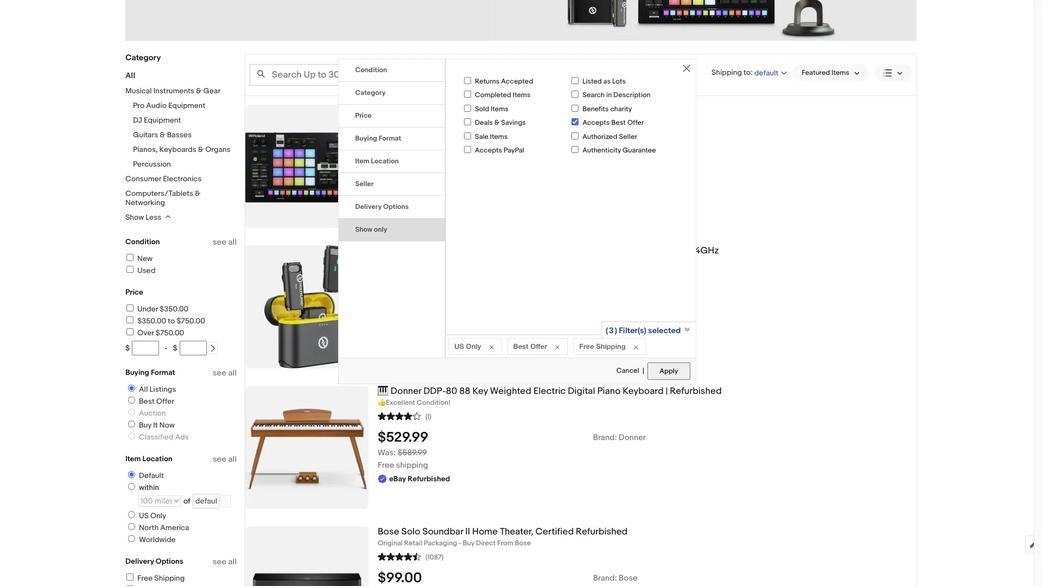 Task type: locate. For each thing, give the bounding box(es) containing it.
location down 114
[[371, 157, 399, 166]]

was:
[[378, 448, 396, 458]]

only up north america link
[[150, 511, 166, 521]]

see all button for item location
[[213, 454, 237, 465]]

1 vertical spatial -
[[459, 539, 461, 548]]

delivery options up free shipping "link" at the bottom of page
[[125, 557, 183, 566]]

0 vertical spatial seller
[[619, 132, 637, 141]]

Classified Ads radio
[[128, 433, 135, 440]]

1 vertical spatial bose
[[515, 539, 531, 548]]

refurbished up original retail packaging - buy direct from bose text field
[[576, 527, 628, 537]]

ebay down hollyland
[[389, 285, 406, 294]]

guitars & basses link
[[133, 130, 192, 140]]

0 horizontal spatial best
[[139, 397, 155, 406]]

4 out of 5 stars image
[[378, 411, 421, 421]]

search
[[583, 91, 605, 100]]

0 vertical spatial ebay refurbished
[[389, 157, 450, 166]]

bose down original retail packaging - buy direct from bose text field
[[619, 573, 638, 583]]

1 vertical spatial equipment
[[144, 116, 181, 125]]

tab list
[[338, 59, 445, 242]]

all up musical
[[125, 71, 135, 81]]

ddp-
[[424, 386, 446, 397]]

2 vertical spatial ebay
[[389, 474, 406, 484]]

accepts
[[583, 118, 610, 127], [475, 146, 502, 155]]

1 vertical spatial condition
[[125, 237, 160, 246]]

equipment up guitars & basses link
[[144, 116, 181, 125]]

brand: inside brand: donner was: $589.99 free shipping
[[593, 433, 617, 443]]

go image
[[222, 498, 229, 506]]

0 vertical spatial us only
[[454, 342, 481, 351]]

1 horizontal spatial free shipping
[[579, 342, 626, 351]]

656ft
[[662, 245, 685, 256]]

80
[[446, 386, 457, 397]]

free shipping right free shipping option on the left
[[137, 574, 185, 583]]

computers/tablets
[[125, 189, 193, 198]]

1 vertical spatial free shipping
[[137, 574, 185, 583]]

0 horizontal spatial seller
[[355, 180, 374, 188]]

$ down over $750.00 checkbox
[[125, 344, 130, 353]]

plus
[[642, 127, 657, 138]]

mv-
[[449, 105, 466, 116]]

charity
[[610, 105, 632, 113]]

buy it now
[[139, 421, 175, 430]]

search in description
[[583, 91, 651, 100]]

3 see all from the top
[[213, 454, 237, 465]]

2 see from the top
[[213, 368, 226, 378]]

default text field
[[193, 494, 220, 509]]

1 horizontal spatial best offer
[[513, 342, 547, 351]]

ebay refurbished down shipping at the left
[[389, 474, 450, 484]]

$350.00 to $750.00
[[137, 316, 205, 326]]

0 vertical spatial buying format
[[355, 134, 401, 143]]

brand: for roland
[[593, 143, 617, 153]]

0 vertical spatial format
[[379, 134, 401, 143]]

benefits
[[583, 105, 609, 113]]

0 horizontal spatial condition
[[125, 237, 160, 246]]

close image
[[683, 65, 690, 72]]

1 vertical spatial accepts
[[475, 146, 502, 155]]

Auction radio
[[128, 409, 135, 416]]

authenticity guarantee
[[583, 146, 656, 155]]

3 see from the top
[[213, 454, 226, 465]]

show down the 'networking'
[[125, 213, 144, 222]]

1 vertical spatial us
[[139, 511, 149, 521]]

0 vertical spatial location
[[371, 157, 399, 166]]

see all button for condition
[[213, 237, 237, 248]]

$750.00
[[177, 316, 205, 326], [156, 328, 184, 338]]

Sale Items checkbox
[[464, 132, 471, 139]]

offer
[[627, 118, 644, 127], [531, 342, 547, 351], [156, 397, 174, 406]]

us
[[454, 342, 464, 351], [139, 511, 149, 521]]

seller
[[619, 132, 637, 141], [355, 180, 374, 188]]

returns accepted
[[475, 77, 533, 86]]

theater,
[[500, 527, 533, 537]]

$527.99
[[378, 124, 428, 141]]

US Only radio
[[128, 511, 135, 518]]

all for buying format
[[228, 368, 237, 378]]

1 horizontal spatial options
[[383, 202, 409, 211]]

filter(s)
[[619, 326, 646, 336]]

1 see all from the top
[[213, 237, 237, 248]]

accepts down sale items
[[475, 146, 502, 155]]

delivery up show only
[[355, 202, 382, 211]]

2 vertical spatial free
[[137, 574, 153, 583]]

bose down theater,
[[515, 539, 531, 548]]

1 horizontal spatial buying format
[[355, 134, 401, 143]]

114 watching
[[378, 143, 424, 153]]

best up weighted
[[513, 342, 529, 351]]

listed as lots
[[583, 77, 626, 86]]

0 vertical spatial offer
[[627, 118, 644, 127]]

1 horizontal spatial bose
[[515, 539, 531, 548]]

category up the $527.99
[[355, 88, 386, 97]]

$529.99
[[378, 429, 429, 446]]

cancel button
[[616, 362, 640, 380]]

location up default
[[142, 454, 173, 464]]

0 vertical spatial $350.00
[[160, 305, 189, 314]]

description
[[613, 91, 651, 100]]

Completed Items checkbox
[[464, 91, 471, 98]]

1 see all button from the top
[[213, 237, 237, 248]]

2 see all from the top
[[213, 368, 237, 378]]

4 see from the top
[[213, 557, 226, 567]]

1 vertical spatial items
[[491, 105, 509, 113]]

Worldwide radio
[[128, 535, 135, 542]]

ebay refurbished for $527.99
[[389, 157, 450, 166]]

583 results
[[505, 70, 545, 79]]

2 vertical spatial items
[[490, 132, 508, 141]]

1 horizontal spatial free
[[378, 460, 394, 471]]

watching
[[390, 143, 424, 153]]

1 horizontal spatial buy
[[463, 539, 475, 548]]

2.4ghz
[[687, 245, 719, 256]]

buy left it
[[139, 421, 152, 430]]

top
[[602, 127, 616, 138]]

0 horizontal spatial donner
[[391, 386, 421, 397]]

ebay refurbished down lark
[[389, 285, 450, 294]]

see all button for buying format
[[213, 368, 237, 378]]

location
[[371, 157, 399, 166], [142, 454, 173, 464]]

roland up the $527.99
[[378, 105, 407, 116]]

0 vertical spatial delivery options
[[355, 202, 409, 211]]

Authorized Seller checkbox
[[572, 132, 579, 139]]

sale
[[475, 132, 489, 141]]

brand:
[[593, 143, 617, 153], [593, 433, 617, 443], [593, 573, 617, 583]]

ebay down 114 watching
[[389, 157, 406, 166]]

shipping right free shipping option on the left
[[154, 574, 185, 583]]

0 horizontal spatial shipping
[[154, 574, 185, 583]]

delivery options
[[355, 202, 409, 211], [125, 557, 183, 566]]

2 horizontal spatial best
[[611, 118, 626, 127]]

0 horizontal spatial -
[[165, 344, 168, 353]]

offer up electric
[[531, 342, 547, 351]]

items up deals & savings
[[491, 105, 509, 113]]

offer down listings
[[156, 397, 174, 406]]

1 see from the top
[[213, 237, 226, 248]]

1 horizontal spatial delivery options
[[355, 202, 409, 211]]

1 horizontal spatial us
[[454, 342, 464, 351]]

(1) link
[[378, 411, 432, 421]]

$ left the maximum value text box
[[173, 344, 177, 353]]

$ for minimum value 'text box'
[[125, 344, 130, 353]]

3
[[609, 326, 614, 336]]

roland verselab mv-1 production studio refurbished link
[[378, 105, 916, 116]]

electronics
[[163, 174, 202, 183]]

all
[[125, 71, 135, 81], [139, 385, 148, 394]]

2 $ from the left
[[173, 344, 177, 353]]

0 horizontal spatial bose
[[378, 527, 399, 537]]

$350.00 up to
[[160, 305, 189, 314]]

0 horizontal spatial format
[[151, 368, 175, 377]]

1 horizontal spatial price
[[355, 111, 372, 120]]

& down production
[[495, 118, 500, 127]]

see all
[[213, 237, 237, 248], [213, 368, 237, 378], [213, 454, 237, 465], [213, 557, 237, 567]]

$750.00 down $350.00 to $750.00
[[156, 328, 184, 338]]

1 horizontal spatial buying
[[355, 134, 377, 143]]

buy down the ii
[[463, 539, 475, 548]]

category
[[125, 53, 161, 63], [355, 88, 386, 97]]

Buy It Now radio
[[128, 421, 135, 428]]

0 vertical spatial accepts
[[583, 118, 610, 127]]

donner up 👍excellent
[[391, 386, 421, 397]]

1 $ from the left
[[125, 344, 130, 353]]

2 all from the top
[[228, 368, 237, 378]]

seller up show only
[[355, 180, 374, 188]]

-
[[165, 344, 168, 353], [459, 539, 461, 548]]

0 vertical spatial show
[[125, 213, 144, 222]]

delivery options up only
[[355, 202, 409, 211]]

1 vertical spatial options
[[156, 557, 183, 566]]

0 vertical spatial brand:
[[593, 143, 617, 153]]

1 vertical spatial buy
[[463, 539, 475, 548]]

audio
[[146, 101, 167, 110]]

0 horizontal spatial item
[[125, 454, 141, 464]]

all inside all musical instruments & gear pro audio equipment dj equipment guitars & basses pianos, keyboards & organs percussion consumer electronics computers/tablets & networking show less
[[125, 71, 135, 81]]

ebay for $529.99
[[389, 474, 406, 484]]

0 vertical spatial free shipping
[[579, 342, 626, 351]]

0 vertical spatial buying
[[355, 134, 377, 143]]

Sold Items checkbox
[[464, 105, 471, 112]]

see all for item location
[[213, 454, 237, 465]]

items up accepts paypal
[[490, 132, 508, 141]]

0 horizontal spatial item location
[[125, 454, 173, 464]]

brand: donner was: $589.99 free shipping
[[378, 433, 646, 471]]

offer up top rated plus
[[627, 118, 644, 127]]

seller inside tab list
[[355, 180, 374, 188]]

see for condition
[[213, 237, 226, 248]]

show inside all musical instruments & gear pro audio equipment dj equipment guitars & basses pianos, keyboards & organs percussion consumer electronics computers/tablets & networking show less
[[125, 213, 144, 222]]

best offer up electric
[[513, 342, 547, 351]]

1 horizontal spatial location
[[371, 157, 399, 166]]

free shipping
[[579, 342, 626, 351], [137, 574, 185, 583]]

buy
[[139, 421, 152, 430], [463, 539, 475, 548]]

best offer down all listings
[[139, 397, 174, 406]]

refurbished right |
[[670, 386, 722, 397]]

buy inside bose solo soundbar ii home theater, certified refurbished original retail packaging - buy direct from bose
[[463, 539, 475, 548]]

items down accepted
[[513, 91, 531, 100]]

only up key
[[466, 342, 481, 351]]

Benefits charity checkbox
[[572, 105, 579, 112]]

4 all from the top
[[228, 557, 237, 567]]

shipping down 3
[[596, 342, 626, 351]]

2 ebay refurbished from the top
[[389, 285, 450, 294]]

1 vertical spatial delivery
[[125, 557, 154, 566]]

category up musical
[[125, 53, 161, 63]]

0 horizontal spatial accepts
[[475, 146, 502, 155]]

see for delivery options
[[213, 557, 226, 567]]

item location up default
[[125, 454, 173, 464]]

0 vertical spatial best
[[611, 118, 626, 127]]

1 vertical spatial donner
[[619, 433, 646, 443]]

3 all from the top
[[228, 454, 237, 465]]

583
[[505, 70, 518, 79]]

refurbished inside 🎹 donner ddp-80 88 key weighted electric digital piano keyboard | refurbished 👍excellent condition!
[[670, 386, 722, 397]]

digital
[[568, 386, 595, 397]]

options up only
[[383, 202, 409, 211]]

delivery up free shipping option on the left
[[125, 557, 154, 566]]

equipment down instruments
[[168, 101, 205, 110]]

basses
[[167, 130, 192, 140]]

free shipping down (
[[579, 342, 626, 351]]

$750.00 right to
[[177, 316, 205, 326]]

0 vertical spatial best offer
[[513, 342, 547, 351]]

$350.00 up over $750.00 link
[[137, 316, 166, 326]]

item location down 114
[[355, 157, 399, 166]]

submit price range image
[[209, 345, 216, 352]]

direct
[[476, 539, 496, 548]]

best up [object undefined] image
[[611, 118, 626, 127]]

0 vertical spatial price
[[355, 111, 372, 120]]

👍Excellent Condition! text field
[[378, 398, 916, 408]]

verselab
[[409, 105, 447, 116]]

us up the 88
[[454, 342, 464, 351]]

1 ebay refurbished from the top
[[389, 157, 450, 166]]

m1
[[439, 245, 450, 256]]

2 brand: from the top
[[593, 433, 617, 443]]

microphone,
[[525, 245, 578, 256]]

seller up brand: roland
[[619, 132, 637, 141]]

0 vertical spatial item location
[[355, 157, 399, 166]]

ebay refurbished down watching
[[389, 157, 450, 166]]

3 ebay refurbished from the top
[[389, 474, 450, 484]]

0 horizontal spatial delivery
[[125, 557, 154, 566]]

4 see all button from the top
[[213, 557, 237, 567]]

america
[[160, 523, 189, 533]]

0 horizontal spatial buying
[[125, 368, 149, 377]]

accepts for accepts best offer
[[583, 118, 610, 127]]

- down over $750.00
[[165, 344, 168, 353]]

👍excellent
[[378, 398, 415, 407]]

all listings link
[[124, 385, 178, 394]]

item
[[355, 157, 370, 166], [125, 454, 141, 464]]

0 vertical spatial -
[[165, 344, 168, 353]]

0 vertical spatial us
[[454, 342, 464, 351]]

bose solo soundbar ii home theater, certified refurbished link
[[378, 527, 916, 538]]

1 horizontal spatial condition
[[355, 66, 387, 74]]

1 horizontal spatial seller
[[619, 132, 637, 141]]

refurbished down shipping at the left
[[408, 474, 450, 484]]

item location
[[355, 157, 399, 166], [125, 454, 173, 464]]

all for all musical instruments & gear pro audio equipment dj equipment guitars & basses pianos, keyboards & organs percussion consumer electronics computers/tablets & networking show less
[[125, 71, 135, 81]]

certified
[[536, 527, 574, 537]]

1 vertical spatial seller
[[355, 180, 374, 188]]

donner inside brand: donner was: $589.99 free shipping
[[619, 433, 646, 443]]

0 vertical spatial shipping
[[596, 342, 626, 351]]

1 ebay from the top
[[389, 157, 406, 166]]

us only up north
[[139, 511, 166, 521]]

0 horizontal spatial us
[[139, 511, 149, 521]]

ebay down shipping at the left
[[389, 474, 406, 484]]

0 horizontal spatial buying format
[[125, 368, 175, 377]]

1 horizontal spatial only
[[466, 342, 481, 351]]

Accepts PayPal checkbox
[[464, 146, 471, 153]]

roland down top rated plus
[[619, 143, 645, 153]]

Authenticity Guarantee checkbox
[[572, 146, 579, 153]]

1 horizontal spatial category
[[355, 88, 386, 97]]

options up free shipping "link" at the bottom of page
[[156, 557, 183, 566]]

0 vertical spatial buy
[[139, 421, 152, 430]]

1 brand: from the top
[[593, 143, 617, 153]]

2 see all button from the top
[[213, 368, 237, 378]]

free right free shipping option on the left
[[137, 574, 153, 583]]

1 horizontal spatial -
[[459, 539, 461, 548]]

free up digital
[[579, 342, 594, 351]]

4.5 out of 5 stars image
[[378, 551, 421, 562]]

0 horizontal spatial only
[[150, 511, 166, 521]]

free down "was:"
[[378, 460, 394, 471]]

all right all listings radio
[[139, 385, 148, 394]]

donner inside 🎹 donner ddp-80 88 key weighted electric digital piano keyboard | refurbished 👍excellent condition!
[[391, 386, 421, 397]]

sold items
[[475, 105, 509, 113]]

1 horizontal spatial all
[[139, 385, 148, 394]]

buying
[[355, 134, 377, 143], [125, 368, 149, 377]]

hollyland lark m1 wireless lavalier microphone, noise cancellation 656ft 2.4ghz
[[378, 245, 719, 256]]

Deals & Savings checkbox
[[464, 118, 471, 125]]

3 see all button from the top
[[213, 454, 237, 465]]

1 vertical spatial category
[[355, 88, 386, 97]]

(1)
[[426, 412, 432, 421]]

3 ebay from the top
[[389, 474, 406, 484]]

buying left 114
[[355, 134, 377, 143]]

Search in Description checkbox
[[572, 91, 579, 98]]

bose up original
[[378, 527, 399, 537]]

bose solo soundbar ii home theater, certified refurbished original retail packaging - buy direct from bose
[[378, 527, 628, 548]]

us only up the 88
[[454, 342, 481, 351]]

1 vertical spatial delivery options
[[125, 557, 183, 566]]

ebay refurbished
[[389, 157, 450, 166], [389, 285, 450, 294], [389, 474, 450, 484]]

1 horizontal spatial item location
[[355, 157, 399, 166]]

see all for delivery options
[[213, 557, 237, 567]]

|
[[666, 386, 668, 397]]

dj equipment link
[[133, 116, 181, 125]]

1 horizontal spatial delivery
[[355, 202, 382, 211]]

only
[[466, 342, 481, 351], [150, 511, 166, 521]]

donner down 👍excellent condition! text box
[[619, 433, 646, 443]]

soundbar
[[422, 527, 463, 537]]

0 horizontal spatial us only
[[139, 511, 166, 521]]

4 see all from the top
[[213, 557, 237, 567]]

0 horizontal spatial buy
[[139, 421, 152, 430]]

us right us only radio
[[139, 511, 149, 521]]

accepts best offer
[[583, 118, 644, 127]]

accepts down benefits
[[583, 118, 610, 127]]

0 horizontal spatial offer
[[156, 397, 174, 406]]

over $750.00 link
[[125, 328, 184, 338]]

1 all from the top
[[228, 237, 237, 248]]

best up auction link
[[139, 397, 155, 406]]

0 vertical spatial roland
[[378, 105, 407, 116]]

( 3 ) filter(s) selected
[[606, 326, 681, 336]]

- right packaging
[[459, 539, 461, 548]]

3 brand: from the top
[[593, 573, 617, 583]]

buying up all listings radio
[[125, 368, 149, 377]]

cancellation
[[606, 245, 660, 256]]

All Listings radio
[[128, 385, 135, 392]]

1 vertical spatial item
[[125, 454, 141, 464]]

1 vertical spatial brand:
[[593, 433, 617, 443]]

show left only
[[355, 225, 372, 234]]

refurbished up accepts best offer option
[[549, 105, 601, 116]]



Task type: describe. For each thing, give the bounding box(es) containing it.
electric
[[534, 386, 566, 397]]

items for sold items
[[491, 105, 509, 113]]

1 horizontal spatial shipping
[[596, 342, 626, 351]]

us only link
[[124, 511, 168, 521]]

see all for buying format
[[213, 368, 237, 378]]

donner for 🎹
[[391, 386, 421, 397]]

original
[[378, 539, 403, 548]]

completed
[[475, 91, 511, 100]]

used link
[[125, 266, 155, 275]]

it
[[153, 421, 158, 430]]

0 horizontal spatial free shipping
[[137, 574, 185, 583]]

1 vertical spatial shipping
[[154, 574, 185, 583]]

🎹 donner ddp-80 88 key weighted electric digital piano keyboard | refurbished image
[[245, 386, 369, 509]]

& left organs at the left top
[[198, 145, 204, 154]]

location inside tab list
[[371, 157, 399, 166]]

default
[[139, 471, 164, 480]]

1 vertical spatial show
[[355, 225, 372, 234]]

production
[[471, 105, 518, 116]]

roland verselab mv-1 production studio refurbished image
[[245, 105, 369, 228]]

listings
[[150, 385, 176, 394]]

to
[[168, 316, 175, 326]]

1 vertical spatial buying
[[125, 368, 149, 377]]

Default radio
[[128, 471, 135, 478]]

show less button
[[125, 213, 171, 222]]

free inside brand: donner was: $589.99 free shipping
[[378, 460, 394, 471]]

0 horizontal spatial roland
[[378, 105, 407, 116]]

Minimum Value text field
[[132, 341, 159, 356]]

deals & savings
[[475, 118, 526, 127]]

authenticity
[[583, 146, 621, 155]]

wireless
[[452, 245, 489, 256]]

0 horizontal spatial options
[[156, 557, 183, 566]]

worldwide
[[139, 535, 176, 544]]

1 vertical spatial item location
[[125, 454, 173, 464]]

1 vertical spatial $350.00
[[137, 316, 166, 326]]

roland verselab mv-1 production studio refurbished
[[378, 105, 601, 116]]

items for sale items
[[490, 132, 508, 141]]

brand: for donner
[[593, 433, 617, 443]]

selected
[[648, 326, 681, 336]]

delivery options inside tab list
[[355, 202, 409, 211]]

1 vertical spatial best
[[513, 342, 529, 351]]

2 horizontal spatial free
[[579, 342, 594, 351]]

only
[[374, 225, 387, 234]]

& down dj equipment link
[[160, 130, 165, 140]]

pianos,
[[133, 145, 158, 154]]

Original Retail Packaging - Buy Direct From Bose text field
[[378, 539, 916, 548]]

New checkbox
[[126, 254, 134, 261]]

shipping
[[396, 460, 428, 471]]

hollyland lark m1 wireless lavalier microphone, noise cancellation 656ft 2.4ghz image
[[264, 245, 350, 369]]

Free Shipping checkbox
[[126, 574, 134, 581]]

ebay for $527.99
[[389, 157, 406, 166]]

1 vertical spatial us only
[[139, 511, 166, 521]]

2 vertical spatial bose
[[619, 573, 638, 583]]

north america
[[139, 523, 189, 533]]

delivery inside tab list
[[355, 202, 382, 211]]

$350.00 to $750.00 link
[[125, 316, 205, 326]]

auction
[[139, 409, 166, 418]]

price inside tab list
[[355, 111, 372, 120]]

lavalier
[[491, 245, 522, 256]]

lark
[[419, 245, 437, 256]]

1 horizontal spatial offer
[[531, 342, 547, 351]]

- inside bose solo soundbar ii home theater, certified refurbished original retail packaging - buy direct from bose
[[459, 539, 461, 548]]

musical instruments & gear link
[[125, 86, 221, 96]]

accepts paypal
[[475, 146, 524, 155]]

of
[[183, 497, 190, 506]]

dj
[[133, 116, 142, 125]]

Best Offer radio
[[128, 397, 135, 404]]

[object undefined] image
[[593, 127, 657, 138]]

accepted
[[501, 77, 533, 86]]

keyboards
[[159, 145, 196, 154]]

hollyland lark m1 wireless lavalier microphone, noise cancellation 656ft 2.4ghz link
[[378, 245, 916, 257]]

Accepts Best Offer checkbox
[[572, 118, 579, 125]]

1 vertical spatial $750.00
[[156, 328, 184, 338]]

authorized seller
[[583, 132, 637, 141]]

0 vertical spatial only
[[466, 342, 481, 351]]

savings
[[501, 118, 526, 127]]

1 horizontal spatial format
[[379, 134, 401, 143]]

🎹
[[378, 386, 389, 397]]

sale items
[[475, 132, 508, 141]]

options inside tab list
[[383, 202, 409, 211]]

items for completed items
[[513, 91, 531, 100]]

1 vertical spatial buying format
[[125, 368, 175, 377]]

item location inside tab list
[[355, 157, 399, 166]]

Under $350.00 checkbox
[[126, 305, 134, 312]]

used
[[137, 266, 155, 275]]

in
[[606, 91, 612, 100]]

1 vertical spatial only
[[150, 511, 166, 521]]

studio
[[520, 105, 547, 116]]

classified ads link
[[124, 433, 191, 442]]

donner for brand:
[[619, 433, 646, 443]]

all for item location
[[228, 454, 237, 465]]

all for all listings
[[139, 385, 148, 394]]

condition!
[[417, 398, 451, 407]]

Returns Accepted checkbox
[[464, 77, 471, 84]]

0 horizontal spatial location
[[142, 454, 173, 464]]

Apply submit
[[648, 363, 690, 380]]

see for item location
[[213, 454, 226, 465]]

rated
[[618, 127, 640, 138]]

consumer
[[125, 174, 161, 183]]

1 horizontal spatial us only
[[454, 342, 481, 351]]

classified ads
[[139, 433, 189, 442]]

& left gear at the left top of page
[[196, 86, 202, 96]]

new
[[137, 254, 153, 263]]

lots
[[612, 77, 626, 86]]

0 vertical spatial $750.00
[[177, 316, 205, 326]]

noise
[[580, 245, 604, 256]]

$350.00 to $750.00 checkbox
[[126, 316, 134, 324]]

refurbished down lark
[[408, 285, 450, 294]]

1 horizontal spatial roland
[[619, 143, 645, 153]]

2 ebay from the top
[[389, 285, 406, 294]]

Listed as Lots checkbox
[[572, 77, 579, 84]]

within radio
[[128, 483, 135, 490]]

keyboard
[[623, 386, 664, 397]]

weighted
[[490, 386, 531, 397]]

refurbished inside bose solo soundbar ii home theater, certified refurbished original retail packaging - buy direct from bose
[[576, 527, 628, 537]]

percussion link
[[133, 160, 171, 169]]

0 vertical spatial item
[[355, 157, 370, 166]]

ebay refurbished for $529.99
[[389, 474, 450, 484]]

tab list containing condition
[[338, 59, 445, 242]]

1 vertical spatial best offer
[[139, 397, 174, 406]]

north america link
[[124, 523, 191, 533]]

2 horizontal spatial offer
[[627, 118, 644, 127]]

88
[[459, 386, 470, 397]]

solo
[[401, 527, 420, 537]]

brand: for bose
[[593, 573, 617, 583]]

all for condition
[[228, 237, 237, 248]]

now
[[159, 421, 175, 430]]

under $350.00 link
[[125, 305, 189, 314]]

sold
[[475, 105, 489, 113]]

& down the electronics
[[195, 189, 201, 198]]

(1087)
[[426, 553, 444, 562]]

new link
[[125, 254, 153, 263]]

buy it now link
[[124, 421, 177, 430]]

North America radio
[[128, 523, 135, 530]]

2 vertical spatial offer
[[156, 397, 174, 406]]

2 vertical spatial best
[[139, 397, 155, 406]]

see all button for delivery options
[[213, 557, 237, 567]]

bose solo soundbar ii home theater, certified refurbished image
[[245, 542, 369, 586]]

114
[[378, 143, 388, 153]]

ads
[[175, 433, 189, 442]]

0 vertical spatial category
[[125, 53, 161, 63]]

Maximum Value text field
[[180, 341, 207, 356]]

all for delivery options
[[228, 557, 237, 567]]

(1087) link
[[378, 551, 444, 562]]

organs
[[205, 145, 231, 154]]

Used checkbox
[[126, 266, 134, 273]]

0 horizontal spatial price
[[125, 288, 143, 297]]

home
[[472, 527, 498, 537]]

refurbished down watching
[[408, 157, 450, 166]]

accepts for accepts paypal
[[475, 146, 502, 155]]

)
[[615, 326, 617, 336]]

best offer link
[[124, 397, 176, 406]]

authorized
[[583, 132, 618, 141]]

see all for condition
[[213, 237, 237, 248]]

over
[[137, 328, 154, 338]]

1 vertical spatial format
[[151, 368, 175, 377]]

Over $750.00 checkbox
[[126, 328, 134, 335]]

see for buying format
[[213, 368, 226, 378]]

under $350.00
[[137, 305, 189, 314]]

from
[[497, 539, 513, 548]]

returns
[[475, 77, 500, 86]]

benefits charity
[[583, 105, 632, 113]]

$ for the maximum value text box
[[173, 344, 177, 353]]

0 vertical spatial equipment
[[168, 101, 205, 110]]

piano
[[597, 386, 621, 397]]



Task type: vqa. For each thing, say whether or not it's contained in the screenshot.
Fri,
no



